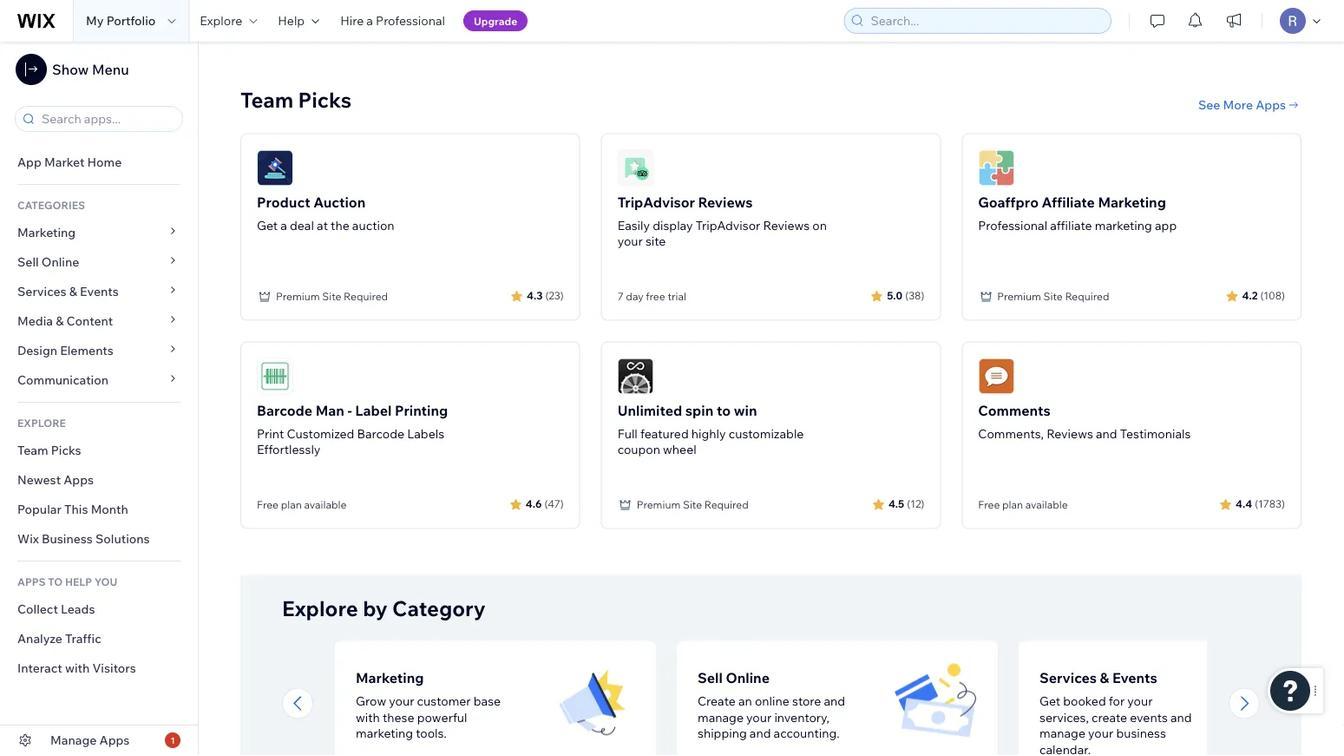 Task type: describe. For each thing, give the bounding box(es) containing it.
unlimited spin to win full featured highly customizable coupon wheel
[[618, 401, 804, 457]]

sell for sell online create an online store and manage your inventory, shipping and accounting.
[[698, 669, 723, 686]]

1 horizontal spatial barcode
[[357, 426, 405, 441]]

media & content link
[[0, 306, 198, 336]]

get inside "product auction get a deal at the auction"
[[257, 217, 278, 233]]

barcode man - label printing logo image
[[257, 358, 293, 394]]

manage inside services & events get booked for your services, create events and manage your business calendar.
[[1040, 726, 1086, 741]]

premium site required for a
[[276, 289, 388, 302]]

goaffpro
[[978, 193, 1039, 210]]

with inside sidebar element
[[65, 661, 90, 676]]

events for services & events get booked for your services, create events and manage your business calendar.
[[1113, 669, 1158, 686]]

5.0 (38)
[[887, 289, 925, 302]]

by
[[363, 595, 388, 621]]

business
[[42, 531, 93, 546]]

0 vertical spatial picks
[[298, 86, 352, 112]]

effortlessly
[[257, 441, 321, 457]]

accounting.
[[774, 726, 840, 741]]

interact
[[17, 661, 62, 676]]

4.5
[[889, 497, 905, 510]]

7 day free trial
[[618, 289, 686, 302]]

services & events
[[17, 284, 119, 299]]

see more apps
[[1199, 97, 1286, 112]]

affiliate
[[1050, 217, 1092, 233]]

help
[[278, 13, 305, 28]]

explore for explore by category
[[282, 595, 358, 621]]

premium for professional
[[998, 289, 1041, 302]]

required for spin
[[705, 498, 749, 511]]

services for services & events
[[17, 284, 66, 299]]

(47)
[[545, 497, 564, 510]]

& for services & events
[[69, 284, 77, 299]]

1
[[171, 735, 175, 746]]

comments comments, reviews and testimonials
[[978, 401, 1191, 441]]

plan for man
[[281, 498, 302, 511]]

4.3
[[527, 289, 543, 302]]

wheel
[[663, 441, 697, 457]]

app market home link
[[0, 148, 198, 177]]

unlimited
[[618, 401, 682, 419]]

an
[[739, 693, 752, 709]]

explore by category
[[282, 595, 486, 621]]

explore
[[17, 416, 66, 429]]

market
[[44, 154, 85, 170]]

1 horizontal spatial reviews
[[763, 217, 810, 233]]

sidebar element
[[0, 42, 199, 755]]

sell for sell online
[[17, 254, 39, 269]]

win
[[734, 401, 757, 419]]

(38)
[[905, 289, 925, 302]]

apps to help you
[[17, 575, 117, 588]]

design
[[17, 343, 57, 358]]

marketing for marketing grow your customer base with these powerful marketing tools.
[[356, 669, 424, 686]]

marketing inside goaffpro affiliate marketing professional affiliate marketing app
[[1095, 217, 1152, 233]]

the
[[331, 217, 350, 233]]

and down online
[[750, 726, 771, 741]]

-
[[348, 401, 352, 419]]

for
[[1109, 693, 1125, 709]]

4.6 (47)
[[526, 497, 564, 510]]

sell online
[[17, 254, 79, 269]]

events for services & events
[[80, 284, 119, 299]]

4.5 (12)
[[889, 497, 925, 510]]

apps inside button
[[1256, 97, 1286, 112]]

marketing link
[[0, 218, 198, 247]]

solutions
[[95, 531, 150, 546]]

inventory,
[[775, 710, 830, 725]]

team picks link
[[0, 436, 198, 465]]

with inside marketing grow your customer base with these powerful marketing tools.
[[356, 710, 380, 725]]

customized
[[287, 426, 354, 441]]

free plan available for man
[[257, 498, 347, 511]]

a inside "product auction get a deal at the auction"
[[281, 217, 287, 233]]

comments,
[[978, 426, 1044, 441]]

show menu
[[52, 61, 129, 78]]

events
[[1130, 710, 1168, 725]]

product auction logo image
[[257, 150, 293, 186]]

printing
[[395, 401, 448, 419]]

label
[[355, 401, 392, 419]]

communication
[[17, 372, 111, 388]]

man
[[316, 401, 344, 419]]

services,
[[1040, 710, 1089, 725]]

customizable
[[729, 426, 804, 441]]

free
[[646, 289, 665, 302]]

wix
[[17, 531, 39, 546]]

at
[[317, 217, 328, 233]]

to
[[48, 575, 63, 588]]

tools.
[[416, 726, 447, 741]]

plan for comments,
[[1002, 498, 1023, 511]]

unlimited spin to win logo image
[[618, 358, 654, 394]]

highly
[[692, 426, 726, 441]]

barcode man - label printing print customized barcode labels effortlessly
[[257, 401, 448, 457]]

popular this month link
[[0, 495, 198, 524]]

premium site required for professional
[[998, 289, 1110, 302]]

1 horizontal spatial team
[[240, 86, 294, 112]]

team inside sidebar element
[[17, 443, 48, 458]]

store
[[792, 693, 821, 709]]

auction
[[352, 217, 395, 233]]

menu
[[92, 61, 129, 78]]

app market home
[[17, 154, 122, 170]]

category
[[392, 595, 486, 621]]

hire a professional link
[[330, 0, 456, 42]]

online for sell online
[[41, 254, 79, 269]]

4.3 (23)
[[527, 289, 564, 302]]

on
[[813, 217, 827, 233]]

analyze traffic
[[17, 631, 101, 646]]

popular
[[17, 502, 62, 517]]

1 horizontal spatial a
[[367, 13, 373, 28]]

booked
[[1063, 693, 1106, 709]]

app
[[17, 154, 42, 170]]

manage
[[50, 733, 97, 748]]

interact with visitors
[[17, 661, 136, 676]]

upgrade
[[474, 14, 517, 27]]

0 vertical spatial team picks
[[240, 86, 352, 112]]

your inside marketing grow your customer base with these powerful marketing tools.
[[389, 693, 414, 709]]

(12)
[[907, 497, 925, 510]]

and inside comments comments, reviews and testimonials
[[1096, 426, 1118, 441]]

4.2
[[1242, 289, 1258, 302]]

picks inside team picks link
[[51, 443, 81, 458]]

portfolio
[[106, 13, 156, 28]]

testimonials
[[1120, 426, 1191, 441]]

free plan available for comments,
[[978, 498, 1068, 511]]

5.0
[[887, 289, 903, 302]]



Task type: locate. For each thing, give the bounding box(es) containing it.
1 vertical spatial tripadvisor
[[696, 217, 761, 233]]

apps right more
[[1256, 97, 1286, 112]]

app
[[1155, 217, 1177, 233]]

and right events
[[1171, 710, 1192, 725]]

available down comments,
[[1026, 498, 1068, 511]]

get
[[257, 217, 278, 233], [1040, 693, 1061, 709]]

premium down deal
[[276, 289, 320, 302]]

free down effortlessly
[[257, 498, 279, 511]]

help button
[[268, 0, 330, 42]]

& up the media & content
[[69, 284, 77, 299]]

with
[[65, 661, 90, 676], [356, 710, 380, 725]]

popular this month
[[17, 502, 128, 517]]

get up services,
[[1040, 693, 1061, 709]]

hire
[[340, 13, 364, 28]]

0 vertical spatial online
[[41, 254, 79, 269]]

sell online link
[[0, 247, 198, 277]]

0 horizontal spatial free
[[257, 498, 279, 511]]

show
[[52, 61, 89, 78]]

site down affiliate at the top of the page
[[1044, 289, 1063, 302]]

required down affiliate at the top of the page
[[1065, 289, 1110, 302]]

0 vertical spatial services
[[17, 284, 66, 299]]

online up services & events
[[41, 254, 79, 269]]

events inside services & events get booked for your services, create events and manage your business calendar.
[[1113, 669, 1158, 686]]

marketing category icon image
[[552, 662, 635, 745]]

available for comments,
[[1026, 498, 1068, 511]]

spin
[[686, 401, 714, 419]]

with down grow
[[356, 710, 380, 725]]

events inside sidebar element
[[80, 284, 119, 299]]

sell up create
[[698, 669, 723, 686]]

deal
[[290, 217, 314, 233]]

0 horizontal spatial team picks
[[17, 443, 81, 458]]

manage apps
[[50, 733, 130, 748]]

0 horizontal spatial apps
[[64, 472, 94, 487]]

team picks inside sidebar element
[[17, 443, 81, 458]]

design elements
[[17, 343, 114, 358]]

2 horizontal spatial apps
[[1256, 97, 1286, 112]]

events
[[80, 284, 119, 299], [1113, 669, 1158, 686]]

(108)
[[1261, 289, 1285, 302]]

1 horizontal spatial picks
[[298, 86, 352, 112]]

apps for newest apps
[[64, 472, 94, 487]]

sell up services & events
[[17, 254, 39, 269]]

2 horizontal spatial marketing
[[1098, 193, 1166, 210]]

tripadvisor reviews logo image
[[618, 150, 654, 186]]

your inside sell online create an online store and manage your inventory, shipping and accounting.
[[747, 710, 772, 725]]

and right store
[[824, 693, 846, 709]]

calendar.
[[1040, 742, 1091, 755]]

site for a
[[322, 289, 341, 302]]

1 vertical spatial manage
[[1040, 726, 1086, 741]]

1 horizontal spatial free plan available
[[978, 498, 1068, 511]]

1 vertical spatial reviews
[[763, 217, 810, 233]]

services & events link
[[0, 277, 198, 306]]

team up product auction logo
[[240, 86, 294, 112]]

0 vertical spatial get
[[257, 217, 278, 233]]

1 horizontal spatial events
[[1113, 669, 1158, 686]]

apps up this
[[64, 472, 94, 487]]

0 vertical spatial explore
[[200, 13, 242, 28]]

0 horizontal spatial manage
[[698, 710, 744, 725]]

events down sell online link
[[80, 284, 119, 299]]

upgrade button
[[463, 10, 528, 31]]

coupon
[[618, 441, 660, 457]]

premium site required for win
[[637, 498, 749, 511]]

your down online
[[747, 710, 772, 725]]

0 horizontal spatial site
[[322, 289, 341, 302]]

business
[[1117, 726, 1166, 741]]

and inside services & events get booked for your services, create events and manage your business calendar.
[[1171, 710, 1192, 725]]

tripadvisor reviews easily display tripadvisor reviews on your site
[[618, 193, 827, 248]]

marketing inside goaffpro affiliate marketing professional affiliate marketing app
[[1098, 193, 1166, 210]]

premium site required down affiliate at the top of the page
[[998, 289, 1110, 302]]

0 horizontal spatial available
[[304, 498, 347, 511]]

explore left by
[[282, 595, 358, 621]]

4.6
[[526, 497, 542, 510]]

required down auction
[[344, 289, 388, 302]]

1 horizontal spatial manage
[[1040, 726, 1086, 741]]

create
[[1092, 710, 1128, 725]]

wix business solutions link
[[0, 524, 198, 554]]

tripadvisor up display
[[618, 193, 695, 210]]

required
[[344, 289, 388, 302], [1065, 289, 1110, 302], [705, 498, 749, 511]]

1 horizontal spatial free
[[978, 498, 1000, 511]]

team picks
[[240, 86, 352, 112], [17, 443, 81, 458]]

sell inside sell online link
[[17, 254, 39, 269]]

my portfolio
[[86, 13, 156, 28]]

tripadvisor right display
[[696, 217, 761, 233]]

0 vertical spatial barcode
[[257, 401, 313, 419]]

apps
[[1256, 97, 1286, 112], [64, 472, 94, 487], [99, 733, 130, 748]]

labels
[[407, 426, 444, 441]]

1 vertical spatial explore
[[282, 595, 358, 621]]

0 horizontal spatial team
[[17, 443, 48, 458]]

2 vertical spatial &
[[1100, 669, 1109, 686]]

1 horizontal spatial team picks
[[240, 86, 352, 112]]

team picks up product auction logo
[[240, 86, 352, 112]]

& right media on the top left of the page
[[56, 313, 64, 329]]

collect leads
[[17, 601, 95, 617]]

1 horizontal spatial &
[[69, 284, 77, 299]]

0 vertical spatial &
[[69, 284, 77, 299]]

base
[[474, 693, 501, 709]]

manage up calendar.
[[1040, 726, 1086, 741]]

services down sell online
[[17, 284, 66, 299]]

apps
[[17, 575, 46, 588]]

manage up shipping
[[698, 710, 744, 725]]

and left testimonials
[[1096, 426, 1118, 441]]

0 horizontal spatial required
[[344, 289, 388, 302]]

services inside services & events get booked for your services, create events and manage your business calendar.
[[1040, 669, 1097, 686]]

see more apps button
[[1199, 97, 1302, 112]]

media
[[17, 313, 53, 329]]

manage inside sell online create an online store and manage your inventory, shipping and accounting.
[[698, 710, 744, 725]]

these
[[383, 710, 414, 725]]

barcode down 'label'
[[357, 426, 405, 441]]

0 vertical spatial tripadvisor
[[618, 193, 695, 210]]

1 horizontal spatial marketing
[[1095, 217, 1152, 233]]

1 plan from the left
[[281, 498, 302, 511]]

print
[[257, 426, 284, 441]]

free for man
[[257, 498, 279, 511]]

events up for
[[1113, 669, 1158, 686]]

1 horizontal spatial professional
[[978, 217, 1048, 233]]

2 horizontal spatial reviews
[[1047, 426, 1093, 441]]

0 horizontal spatial barcode
[[257, 401, 313, 419]]

home
[[87, 154, 122, 170]]

0 vertical spatial reviews
[[698, 193, 753, 210]]

team down explore
[[17, 443, 48, 458]]

1 horizontal spatial get
[[1040, 693, 1061, 709]]

goaffpro affiliate marketing professional affiliate marketing app
[[978, 193, 1177, 233]]

your up events
[[1128, 693, 1153, 709]]

apps right manage
[[99, 733, 130, 748]]

sell inside sell online create an online store and manage your inventory, shipping and accounting.
[[698, 669, 723, 686]]

barcode
[[257, 401, 313, 419], [357, 426, 405, 441]]

plan down comments,
[[1002, 498, 1023, 511]]

your down 'create'
[[1088, 726, 1114, 741]]

free plan available down effortlessly
[[257, 498, 347, 511]]

0 vertical spatial marketing
[[1098, 193, 1166, 210]]

0 horizontal spatial picks
[[51, 443, 81, 458]]

2 free plan available from the left
[[978, 498, 1068, 511]]

marketing down categories
[[17, 225, 76, 240]]

0 horizontal spatial get
[[257, 217, 278, 233]]

free plan available down comments,
[[978, 498, 1068, 511]]

required for auction
[[344, 289, 388, 302]]

1 horizontal spatial premium site required
[[637, 498, 749, 511]]

premium down coupon
[[637, 498, 681, 511]]

1 free plan available from the left
[[257, 498, 347, 511]]

see
[[1199, 97, 1221, 112]]

& for media & content
[[56, 313, 64, 329]]

site down wheel
[[683, 498, 702, 511]]

1 vertical spatial marketing
[[17, 225, 76, 240]]

marketing up app
[[1098, 193, 1166, 210]]

0 horizontal spatial marketing
[[17, 225, 76, 240]]

2 free from the left
[[978, 498, 1000, 511]]

free for comments,
[[978, 498, 1000, 511]]

Search apps... field
[[36, 107, 177, 131]]

0 vertical spatial with
[[65, 661, 90, 676]]

1 available from the left
[[304, 498, 347, 511]]

available down effortlessly
[[304, 498, 347, 511]]

auction
[[313, 193, 366, 210]]

sell online create an online store and manage your inventory, shipping and accounting.
[[698, 669, 846, 741]]

professional inside goaffpro affiliate marketing professional affiliate marketing app
[[978, 217, 1048, 233]]

create
[[698, 693, 736, 709]]

1 horizontal spatial apps
[[99, 733, 130, 748]]

4.4 (1783)
[[1236, 497, 1285, 510]]

wix business solutions
[[17, 531, 150, 546]]

0 vertical spatial a
[[367, 13, 373, 28]]

1 vertical spatial &
[[56, 313, 64, 329]]

1 vertical spatial with
[[356, 710, 380, 725]]

online for sell online create an online store and manage your inventory, shipping and accounting.
[[726, 669, 770, 686]]

& for services & events get booked for your services, create events and manage your business calendar.
[[1100, 669, 1109, 686]]

0 horizontal spatial sell
[[17, 254, 39, 269]]

premium up comments logo
[[998, 289, 1041, 302]]

featured
[[641, 426, 689, 441]]

marketing for marketing
[[17, 225, 76, 240]]

1 horizontal spatial online
[[726, 669, 770, 686]]

2 horizontal spatial site
[[1044, 289, 1063, 302]]

1 horizontal spatial services
[[1040, 669, 1097, 686]]

professional down goaffpro
[[978, 217, 1048, 233]]

reviews inside comments comments, reviews and testimonials
[[1047, 426, 1093, 441]]

site for win
[[683, 498, 702, 511]]

0 horizontal spatial with
[[65, 661, 90, 676]]

online inside sidebar element
[[41, 254, 79, 269]]

professional right hire
[[376, 13, 445, 28]]

leads
[[61, 601, 95, 617]]

premium site required down the
[[276, 289, 388, 302]]

1 horizontal spatial with
[[356, 710, 380, 725]]

trial
[[668, 289, 686, 302]]

get down product
[[257, 217, 278, 233]]

2 horizontal spatial required
[[1065, 289, 1110, 302]]

1 vertical spatial sell
[[698, 669, 723, 686]]

categories
[[17, 198, 85, 211]]

premium for a
[[276, 289, 320, 302]]

your down easily
[[618, 233, 643, 248]]

my
[[86, 13, 104, 28]]

0 horizontal spatial online
[[41, 254, 79, 269]]

interact with visitors link
[[0, 654, 198, 683]]

free
[[257, 498, 279, 511], [978, 498, 1000, 511]]

0 vertical spatial marketing
[[1095, 217, 1152, 233]]

marketing inside marketing grow your customer base with these powerful marketing tools.
[[356, 669, 424, 686]]

0 vertical spatial events
[[80, 284, 119, 299]]

month
[[91, 502, 128, 517]]

0 horizontal spatial &
[[56, 313, 64, 329]]

communication link
[[0, 365, 198, 395]]

marketing
[[1098, 193, 1166, 210], [17, 225, 76, 240], [356, 669, 424, 686]]

design elements link
[[0, 336, 198, 365]]

7
[[618, 289, 624, 302]]

plan down effortlessly
[[281, 498, 302, 511]]

2 vertical spatial apps
[[99, 733, 130, 748]]

explore for explore
[[200, 13, 242, 28]]

marketing inside sidebar element
[[17, 225, 76, 240]]

2 vertical spatial reviews
[[1047, 426, 1093, 441]]

services inside sidebar element
[[17, 284, 66, 299]]

site down the
[[322, 289, 341, 302]]

services & events get booked for your services, create events and manage your business calendar.
[[1040, 669, 1192, 755]]

required for affiliate
[[1065, 289, 1110, 302]]

premium site required down wheel
[[637, 498, 749, 511]]

1 vertical spatial get
[[1040, 693, 1061, 709]]

your up "these"
[[389, 693, 414, 709]]

0 vertical spatial manage
[[698, 710, 744, 725]]

0 vertical spatial sell
[[17, 254, 39, 269]]

customer
[[417, 693, 471, 709]]

1 vertical spatial a
[[281, 217, 287, 233]]

0 horizontal spatial marketing
[[356, 726, 413, 741]]

0 vertical spatial team
[[240, 86, 294, 112]]

required down highly
[[705, 498, 749, 511]]

hire a professional
[[340, 13, 445, 28]]

site
[[322, 289, 341, 302], [1044, 289, 1063, 302], [683, 498, 702, 511]]

this
[[64, 502, 88, 517]]

marketing grow your customer base with these powerful marketing tools.
[[356, 669, 501, 741]]

2 plan from the left
[[1002, 498, 1023, 511]]

team picks down explore
[[17, 443, 81, 458]]

easily
[[618, 217, 650, 233]]

0 horizontal spatial professional
[[376, 13, 445, 28]]

explore left help
[[200, 13, 242, 28]]

4.4
[[1236, 497, 1253, 510]]

product auction get a deal at the auction
[[257, 193, 395, 233]]

traffic
[[65, 631, 101, 646]]

1 horizontal spatial available
[[1026, 498, 1068, 511]]

0 horizontal spatial events
[[80, 284, 119, 299]]

1 free from the left
[[257, 498, 279, 511]]

online
[[41, 254, 79, 269], [726, 669, 770, 686]]

1 horizontal spatial site
[[683, 498, 702, 511]]

services up "booked"
[[1040, 669, 1097, 686]]

2 horizontal spatial premium
[[998, 289, 1041, 302]]

1 vertical spatial apps
[[64, 472, 94, 487]]

premium for win
[[637, 498, 681, 511]]

1 vertical spatial services
[[1040, 669, 1097, 686]]

comments logo image
[[978, 358, 1015, 394]]

1 horizontal spatial required
[[705, 498, 749, 511]]

apps for manage apps
[[99, 733, 130, 748]]

Search... field
[[866, 9, 1106, 33]]

0 horizontal spatial free plan available
[[257, 498, 347, 511]]

1 vertical spatial team
[[17, 443, 48, 458]]

a left deal
[[281, 217, 287, 233]]

you
[[94, 575, 117, 588]]

0 horizontal spatial a
[[281, 217, 287, 233]]

site for professional
[[1044, 289, 1063, 302]]

4.2 (108)
[[1242, 289, 1285, 302]]

2 horizontal spatial &
[[1100, 669, 1109, 686]]

0 vertical spatial apps
[[1256, 97, 1286, 112]]

2 vertical spatial marketing
[[356, 669, 424, 686]]

your inside tripadvisor reviews easily display tripadvisor reviews on your site
[[618, 233, 643, 248]]

comments
[[978, 401, 1051, 419]]

media & content
[[17, 313, 113, 329]]

(23)
[[545, 289, 564, 302]]

1 vertical spatial online
[[726, 669, 770, 686]]

available for man
[[304, 498, 347, 511]]

team
[[240, 86, 294, 112], [17, 443, 48, 458]]

1 vertical spatial marketing
[[356, 726, 413, 741]]

0 horizontal spatial plan
[[281, 498, 302, 511]]

marketing down "these"
[[356, 726, 413, 741]]

free right (12) at the right bottom of page
[[978, 498, 1000, 511]]

marketing left app
[[1095, 217, 1152, 233]]

1 vertical spatial picks
[[51, 443, 81, 458]]

premium
[[276, 289, 320, 302], [998, 289, 1041, 302], [637, 498, 681, 511]]

get inside services & events get booked for your services, create events and manage your business calendar.
[[1040, 693, 1061, 709]]

online up an
[[726, 669, 770, 686]]

goaffpro affiliate marketing logo image
[[978, 150, 1015, 186]]

& inside services & events get booked for your services, create events and manage your business calendar.
[[1100, 669, 1109, 686]]

0 horizontal spatial services
[[17, 284, 66, 299]]

online inside sell online create an online store and manage your inventory, shipping and accounting.
[[726, 669, 770, 686]]

0 horizontal spatial explore
[[200, 13, 242, 28]]

1 horizontal spatial plan
[[1002, 498, 1023, 511]]

1 vertical spatial team picks
[[17, 443, 81, 458]]

marketing up grow
[[356, 669, 424, 686]]

picks up newest apps
[[51, 443, 81, 458]]

sell online category icon image
[[894, 662, 977, 745]]

display
[[653, 217, 693, 233]]

tripadvisor
[[618, 193, 695, 210], [696, 217, 761, 233]]

1 vertical spatial professional
[[978, 217, 1048, 233]]

1 vertical spatial barcode
[[357, 426, 405, 441]]

0 horizontal spatial reviews
[[698, 193, 753, 210]]

1 vertical spatial events
[[1113, 669, 1158, 686]]

2 available from the left
[[1026, 498, 1068, 511]]

1 horizontal spatial explore
[[282, 595, 358, 621]]

0 horizontal spatial premium
[[276, 289, 320, 302]]

& up for
[[1100, 669, 1109, 686]]

marketing inside marketing grow your customer base with these powerful marketing tools.
[[356, 726, 413, 741]]

a right hire
[[367, 13, 373, 28]]

services for services & events get booked for your services, create events and manage your business calendar.
[[1040, 669, 1097, 686]]

with down traffic
[[65, 661, 90, 676]]

picks down help button
[[298, 86, 352, 112]]

barcode up print
[[257, 401, 313, 419]]



Task type: vqa. For each thing, say whether or not it's contained in the screenshot.
"sales"
no



